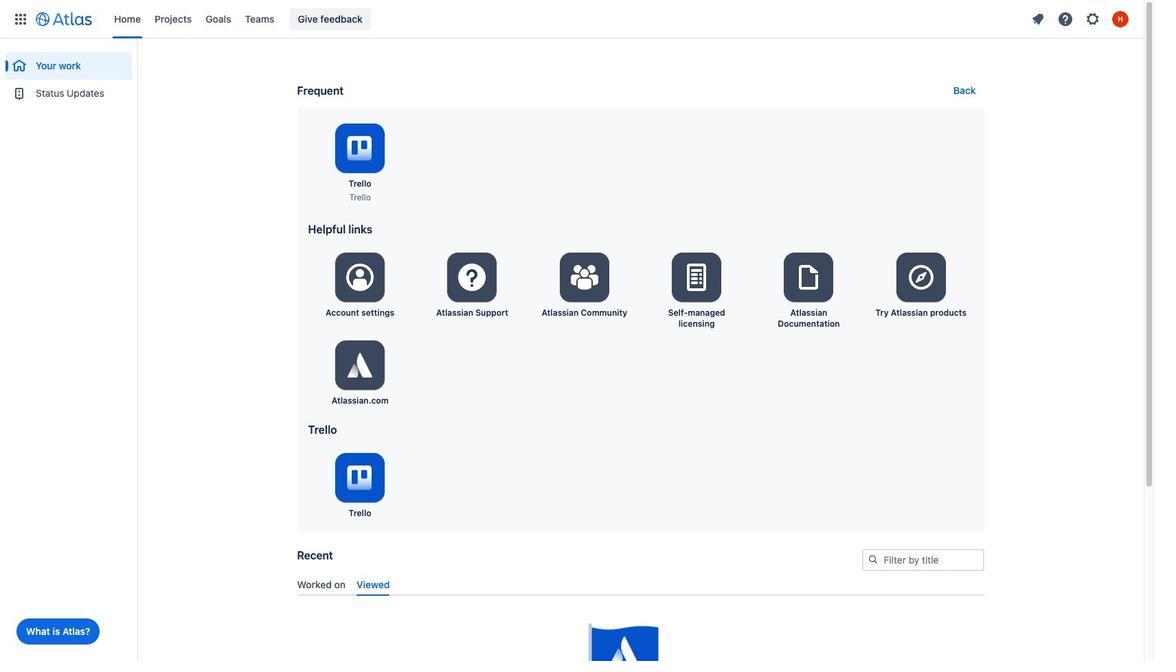 Task type: locate. For each thing, give the bounding box(es) containing it.
banner
[[0, 0, 1144, 38]]

Filter by title field
[[863, 551, 983, 570]]

account image
[[1112, 11, 1129, 27]]

tab list
[[292, 573, 990, 596]]

top element
[[8, 0, 1026, 38]]

search image
[[867, 554, 878, 565]]

1 settings image from the left
[[456, 261, 489, 294]]

settings image
[[456, 261, 489, 294], [680, 261, 713, 294]]

settings image
[[1085, 11, 1101, 27], [344, 261, 377, 294], [568, 261, 601, 294], [792, 261, 825, 294], [905, 261, 938, 294], [344, 349, 377, 382]]

1 horizontal spatial settings image
[[680, 261, 713, 294]]

group
[[5, 38, 132, 111]]

0 horizontal spatial settings image
[[456, 261, 489, 294]]

help icon image
[[1057, 11, 1074, 27]]

list
[[107, 0, 1026, 38], [1026, 8, 1136, 30]]



Task type: describe. For each thing, give the bounding box(es) containing it.
notifications image
[[1030, 11, 1046, 27]]

2 settings image from the left
[[680, 261, 713, 294]]

switch to... image
[[12, 11, 29, 27]]



Task type: vqa. For each thing, say whether or not it's contained in the screenshot.
Move Away icon More icon
no



